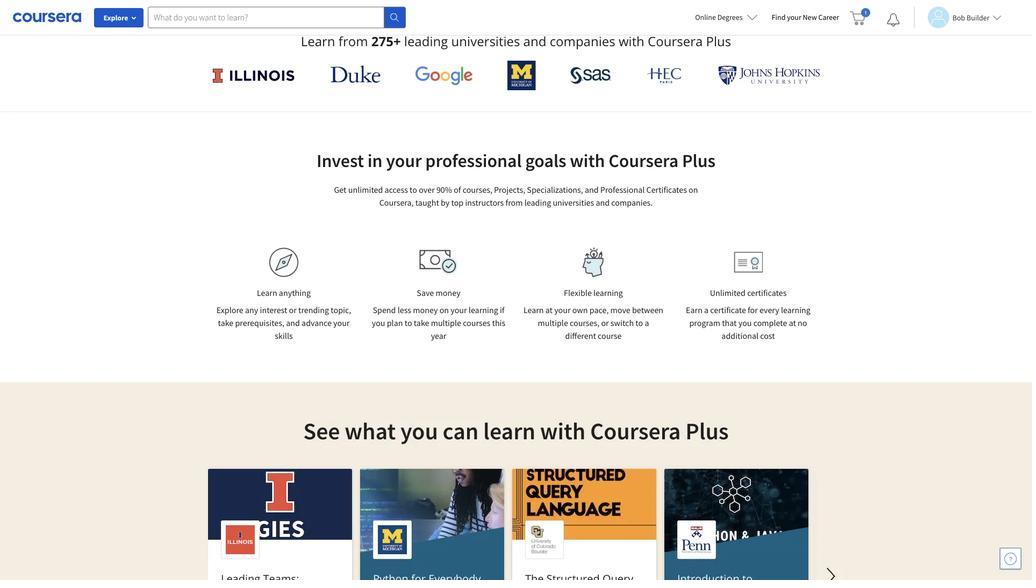 Task type: locate. For each thing, give the bounding box(es) containing it.
1 horizontal spatial at
[[789, 318, 796, 328]]

1 vertical spatial on
[[440, 305, 449, 316]]

take left prerequisites,
[[218, 318, 233, 328]]

at
[[546, 305, 553, 316], [789, 318, 796, 328]]

2 multiple from the left
[[538, 318, 568, 328]]

0 vertical spatial with
[[619, 33, 645, 50]]

1 horizontal spatial courses,
[[570, 318, 600, 328]]

what
[[345, 416, 396, 446]]

1 horizontal spatial multiple
[[538, 318, 568, 328]]

1 vertical spatial explore
[[217, 305, 243, 316]]

to inside get unlimited access to over 90% of courses, projects, specializations, and professional certificates on coursera, taught by top instructors from leading universities and companies.
[[410, 184, 417, 195]]

1 vertical spatial universities
[[553, 197, 594, 208]]

money inside spend less money on your learning if you plan to take multiple courses this year
[[413, 305, 438, 316]]

learning up courses
[[469, 305, 498, 316]]

0 horizontal spatial multiple
[[431, 318, 461, 328]]

learn up 'duke university' image
[[301, 33, 335, 50]]

What do you want to learn? text field
[[148, 7, 384, 28]]

courses, inside get unlimited access to over 90% of courses, projects, specializations, and professional certificates on coursera, taught by top instructors from leading universities and companies.
[[463, 184, 492, 195]]

0 vertical spatial courses,
[[463, 184, 492, 195]]

cost
[[760, 331, 775, 341]]

1 horizontal spatial universities
[[553, 197, 594, 208]]

0 vertical spatial or
[[289, 305, 297, 316]]

from
[[339, 33, 368, 50], [506, 197, 523, 208]]

universities inside get unlimited access to over 90% of courses, projects, specializations, and professional certificates on coursera, taught by top instructors from leading universities and companies.
[[553, 197, 594, 208]]

2 vertical spatial with
[[540, 416, 586, 446]]

explore inside 'dropdown button'
[[103, 13, 128, 23]]

learning
[[594, 288, 623, 298], [469, 305, 498, 316], [781, 305, 811, 316]]

or
[[289, 305, 297, 316], [601, 318, 609, 328]]

1 horizontal spatial a
[[704, 305, 709, 316]]

1 vertical spatial from
[[506, 197, 523, 208]]

coursera for see what you can learn with coursera plus
[[590, 416, 681, 446]]

and up skills
[[286, 318, 300, 328]]

1 horizontal spatial explore
[[217, 305, 243, 316]]

0 horizontal spatial on
[[440, 305, 449, 316]]

save
[[417, 288, 434, 298]]

2 horizontal spatial you
[[739, 318, 752, 328]]

multiple
[[431, 318, 461, 328], [538, 318, 568, 328]]

2 vertical spatial coursera
[[590, 416, 681, 446]]

you left can
[[400, 416, 438, 446]]

on inside spend less money on your learning if you plan to take multiple courses this year
[[440, 305, 449, 316]]

or up course
[[601, 318, 609, 328]]

duke university image
[[330, 66, 380, 83]]

save money image
[[419, 250, 458, 275]]

1 vertical spatial money
[[413, 305, 438, 316]]

learn up interest
[[257, 288, 277, 298]]

multiple up 'different'
[[538, 318, 568, 328]]

1 vertical spatial courses,
[[570, 318, 600, 328]]

None search field
[[148, 7, 406, 28]]

0 vertical spatial leading
[[404, 33, 448, 50]]

leading teams: developing as a leader. university of illinois at urbana-champaign. course element
[[208, 469, 352, 581]]

or down anything
[[289, 305, 297, 316]]

1 vertical spatial coursera
[[609, 149, 679, 172]]

0 horizontal spatial learning
[[469, 305, 498, 316]]

bob builder
[[953, 13, 990, 22]]

to down between
[[636, 318, 643, 328]]

money right save
[[436, 288, 461, 298]]

prerequisites,
[[235, 318, 284, 328]]

2 vertical spatial learn
[[524, 305, 544, 316]]

see
[[303, 416, 340, 446]]

1 take from the left
[[218, 318, 233, 328]]

universities down specializations,
[[553, 197, 594, 208]]

take inside spend less money on your learning if you plan to take multiple courses this year
[[414, 318, 429, 328]]

to right plan
[[405, 318, 412, 328]]

own
[[572, 305, 588, 316]]

1 horizontal spatial from
[[506, 197, 523, 208]]

1 vertical spatial leading
[[525, 197, 551, 208]]

with
[[619, 33, 645, 50], [570, 149, 605, 172], [540, 416, 586, 446]]

1 vertical spatial or
[[601, 318, 609, 328]]

0 vertical spatial on
[[689, 184, 698, 195]]

1 multiple from the left
[[431, 318, 461, 328]]

1 horizontal spatial you
[[400, 416, 438, 446]]

learn from 275+ leading universities and companies with coursera plus
[[301, 33, 731, 50]]

learning for spend less money on your learning if you plan to take multiple courses this year
[[469, 305, 498, 316]]

on
[[689, 184, 698, 195], [440, 305, 449, 316]]

with right goals
[[570, 149, 605, 172]]

plus
[[706, 33, 731, 50], [682, 149, 716, 172], [686, 416, 729, 446]]

leading down specializations,
[[525, 197, 551, 208]]

learn right the if
[[524, 305, 544, 316]]

your down topic,
[[333, 318, 350, 328]]

projects,
[[494, 184, 525, 195]]

1 vertical spatial plus
[[682, 149, 716, 172]]

with for learn
[[540, 416, 586, 446]]

0 horizontal spatial take
[[218, 318, 233, 328]]

your inside explore any interest or trending topic, take prerequisites, and advance your skills
[[333, 318, 350, 328]]

you inside spend less money on your learning if you plan to take multiple courses this year
[[372, 318, 385, 328]]

learn anything
[[257, 288, 311, 298]]

online degrees button
[[687, 5, 766, 29]]

if
[[500, 305, 505, 316]]

at left own
[[546, 305, 553, 316]]

1 vertical spatial learn
[[257, 288, 277, 298]]

multiple up "year"
[[431, 318, 461, 328]]

1 horizontal spatial leading
[[525, 197, 551, 208]]

coursera image
[[13, 9, 81, 26]]

taught
[[415, 197, 439, 208]]

explore inside explore any interest or trending topic, take prerequisites, and advance your skills
[[217, 305, 243, 316]]

with right 'learn'
[[540, 416, 586, 446]]

learn
[[301, 33, 335, 50], [257, 288, 277, 298], [524, 305, 544, 316]]

unlimited certificates image
[[734, 252, 763, 273]]

0 vertical spatial explore
[[103, 13, 128, 23]]

your up courses
[[451, 305, 467, 316]]

plus for invest in your professional goals with coursera plus
[[682, 149, 716, 172]]

0 horizontal spatial at
[[546, 305, 553, 316]]

skills
[[275, 331, 293, 341]]

0 vertical spatial a
[[704, 305, 709, 316]]

course
[[598, 331, 622, 341]]

at left no
[[789, 318, 796, 328]]

0 vertical spatial universities
[[451, 33, 520, 50]]

bob
[[953, 13, 965, 22]]

0 horizontal spatial leading
[[404, 33, 448, 50]]

courses
[[463, 318, 490, 328]]

you
[[372, 318, 385, 328], [739, 318, 752, 328], [400, 416, 438, 446]]

1 vertical spatial at
[[789, 318, 796, 328]]

1 vertical spatial a
[[645, 318, 649, 328]]

no
[[798, 318, 807, 328]]

2 horizontal spatial learn
[[524, 305, 544, 316]]

0 vertical spatial from
[[339, 33, 368, 50]]

learning for earn a certificate for every learning program that you complete at no additional cost
[[781, 305, 811, 316]]

learn at your own pace, move between multiple courses, or switch to a different course
[[524, 305, 663, 341]]

your left own
[[554, 305, 571, 316]]

to left "over"
[[410, 184, 417, 195]]

courses,
[[463, 184, 492, 195], [570, 318, 600, 328]]

explore
[[103, 13, 128, 23], [217, 305, 243, 316]]

you inside earn a certificate for every learning program that you complete at no additional cost
[[739, 318, 752, 328]]

learning up no
[[781, 305, 811, 316]]

2 horizontal spatial learning
[[781, 305, 811, 316]]

explore for explore
[[103, 13, 128, 23]]

flexible learning
[[564, 288, 623, 298]]

learning inside spend less money on your learning if you plan to take multiple courses this year
[[469, 305, 498, 316]]

interest
[[260, 305, 287, 316]]

1 horizontal spatial on
[[689, 184, 698, 195]]

on right certificates
[[689, 184, 698, 195]]

explore for explore any interest or trending topic, take prerequisites, and advance your skills
[[217, 305, 243, 316]]

anything
[[279, 288, 311, 298]]

from left 275+
[[339, 33, 368, 50]]

on down save money on the left of page
[[440, 305, 449, 316]]

pace,
[[590, 305, 609, 316]]

certificates
[[747, 288, 787, 298]]

0 horizontal spatial or
[[289, 305, 297, 316]]

certificates
[[646, 184, 687, 195]]

invest in your professional goals with coursera plus
[[317, 149, 716, 172]]

0 horizontal spatial a
[[645, 318, 649, 328]]

1 horizontal spatial take
[[414, 318, 429, 328]]

to
[[410, 184, 417, 195], [405, 318, 412, 328], [636, 318, 643, 328]]

money down save
[[413, 305, 438, 316]]

1 horizontal spatial or
[[601, 318, 609, 328]]

next slide image
[[818, 564, 844, 581]]

bob builder button
[[914, 7, 1001, 28]]

0 horizontal spatial you
[[372, 318, 385, 328]]

1 horizontal spatial learn
[[301, 33, 335, 50]]

learning inside earn a certificate for every learning program that you complete at no additional cost
[[781, 305, 811, 316]]

goals
[[525, 149, 566, 172]]

new
[[803, 12, 817, 22]]

2 vertical spatial plus
[[686, 416, 729, 446]]

companies.
[[611, 197, 653, 208]]

0 vertical spatial learn
[[301, 33, 335, 50]]

plan
[[387, 318, 403, 328]]

you down spend
[[372, 318, 385, 328]]

from down projects, at top
[[506, 197, 523, 208]]

universities up university of michigan image
[[451, 33, 520, 50]]

take inside explore any interest or trending topic, take prerequisites, and advance your skills
[[218, 318, 233, 328]]

learn inside learn at your own pace, move between multiple courses, or switch to a different course
[[524, 305, 544, 316]]

0 horizontal spatial explore
[[103, 13, 128, 23]]

leading
[[404, 33, 448, 50], [525, 197, 551, 208]]

leading up google image
[[404, 33, 448, 50]]

your right the find
[[787, 12, 801, 22]]

a right earn
[[704, 305, 709, 316]]

university of illinois at urbana-champaign image
[[212, 67, 296, 84]]

you up the additional
[[739, 318, 752, 328]]

0 horizontal spatial learn
[[257, 288, 277, 298]]

and
[[523, 33, 546, 50], [585, 184, 599, 195], [596, 197, 610, 208], [286, 318, 300, 328]]

money
[[436, 288, 461, 298], [413, 305, 438, 316]]

your
[[787, 12, 801, 22], [386, 149, 422, 172], [451, 305, 467, 316], [554, 305, 571, 316], [333, 318, 350, 328]]

coursera
[[648, 33, 703, 50], [609, 149, 679, 172], [590, 416, 681, 446]]

leading inside get unlimited access to over 90% of courses, projects, specializations, and professional certificates on coursera, taught by top instructors from leading universities and companies.
[[525, 197, 551, 208]]

advance
[[302, 318, 332, 328]]

take right plan
[[414, 318, 429, 328]]

0 vertical spatial at
[[546, 305, 553, 316]]

show notifications image
[[887, 13, 900, 26]]

2 take from the left
[[414, 318, 429, 328]]

0 horizontal spatial courses,
[[463, 184, 492, 195]]

a down between
[[645, 318, 649, 328]]

companies
[[550, 33, 615, 50]]

1 vertical spatial with
[[570, 149, 605, 172]]

certificate
[[710, 305, 746, 316]]

at inside learn at your own pace, move between multiple courses, or switch to a different course
[[546, 305, 553, 316]]

with right companies
[[619, 33, 645, 50]]

courses, up 'different'
[[570, 318, 600, 328]]

universities
[[451, 33, 520, 50], [553, 197, 594, 208]]

on inside get unlimited access to over 90% of courses, projects, specializations, and professional certificates on coursera, taught by top instructors from leading universities and companies.
[[689, 184, 698, 195]]

learning up pace, on the bottom right of page
[[594, 288, 623, 298]]

and down professional
[[596, 197, 610, 208]]

unlimited
[[710, 288, 746, 298]]

hec paris image
[[646, 65, 684, 87]]

courses, up the instructors
[[463, 184, 492, 195]]



Task type: describe. For each thing, give the bounding box(es) containing it.
to inside learn at your own pace, move between multiple courses, or switch to a different course
[[636, 318, 643, 328]]

professional
[[425, 149, 522, 172]]

university of michigan image
[[508, 61, 536, 90]]

see what you can learn with coursera plus
[[303, 416, 729, 446]]

from inside get unlimited access to over 90% of courses, projects, specializations, and professional certificates on coursera, taught by top instructors from leading universities and companies.
[[506, 197, 523, 208]]

0 vertical spatial money
[[436, 288, 461, 298]]

unlimited certificates
[[710, 288, 787, 298]]

flexible learning image
[[575, 248, 612, 277]]

explore button
[[94, 8, 144, 27]]

of
[[454, 184, 461, 195]]

learn anything image
[[269, 248, 299, 277]]

0 horizontal spatial universities
[[451, 33, 520, 50]]

earn a certificate for every learning program that you complete at no additional cost
[[686, 305, 811, 341]]

python for everybody. university of michigan. specialization (5 courses) element
[[360, 469, 504, 581]]

to inside spend less money on your learning if you plan to take multiple courses this year
[[405, 318, 412, 328]]

spend less money on your learning if you plan to take multiple courses this year
[[372, 305, 505, 341]]

and up university of michigan image
[[523, 33, 546, 50]]

learn for learn anything
[[257, 288, 277, 298]]

find your new career link
[[766, 11, 845, 24]]

instructors
[[465, 197, 504, 208]]

with for goals
[[570, 149, 605, 172]]

get unlimited access to over 90% of courses, projects, specializations, and professional certificates on coursera, taught by top instructors from leading universities and companies.
[[334, 184, 698, 208]]

courses, inside learn at your own pace, move between multiple courses, or switch to a different course
[[570, 318, 600, 328]]

plus for see what you can learn with coursera plus
[[686, 416, 729, 446]]

additional
[[722, 331, 759, 341]]

invest
[[317, 149, 364, 172]]

a inside learn at your own pace, move between multiple courses, or switch to a different course
[[645, 318, 649, 328]]

access
[[385, 184, 408, 195]]

find
[[772, 12, 786, 22]]

that
[[722, 318, 737, 328]]

your inside learn at your own pace, move between multiple courses, or switch to a different course
[[554, 305, 571, 316]]

every
[[760, 305, 779, 316]]

or inside learn at your own pace, move between multiple courses, or switch to a different course
[[601, 318, 609, 328]]

coursera for invest in your professional goals with coursera plus
[[609, 149, 679, 172]]

professional
[[600, 184, 645, 195]]

switch
[[611, 318, 634, 328]]

program
[[689, 318, 720, 328]]

in
[[368, 149, 383, 172]]

online
[[695, 12, 716, 22]]

find your new career
[[772, 12, 839, 22]]

0 vertical spatial coursera
[[648, 33, 703, 50]]

explore any interest or trending topic, take prerequisites, and advance your skills
[[217, 305, 351, 341]]

any
[[245, 305, 258, 316]]

this
[[492, 318, 505, 328]]

less
[[398, 305, 411, 316]]

and left professional
[[585, 184, 599, 195]]

learn for learn from 275+ leading universities and companies with coursera plus
[[301, 33, 335, 50]]

0 horizontal spatial from
[[339, 33, 368, 50]]

multiple inside spend less money on your learning if you plan to take multiple courses this year
[[431, 318, 461, 328]]

1 horizontal spatial learning
[[594, 288, 623, 298]]

a inside earn a certificate for every learning program that you complete at no additional cost
[[704, 305, 709, 316]]

flexible
[[564, 288, 592, 298]]

trending
[[298, 305, 329, 316]]

help center image
[[1004, 553, 1017, 566]]

earn
[[686, 305, 703, 316]]

unlimited
[[348, 184, 383, 195]]

specializations,
[[527, 184, 583, 195]]

different
[[565, 331, 596, 341]]

johns hopkins university image
[[718, 66, 820, 85]]

sas image
[[570, 67, 612, 84]]

top
[[451, 197, 464, 208]]

complete
[[754, 318, 787, 328]]

275+
[[371, 33, 401, 50]]

by
[[441, 197, 450, 208]]

or inside explore any interest or trending topic, take prerequisites, and advance your skills
[[289, 305, 297, 316]]

at inside earn a certificate for every learning program that you complete at no additional cost
[[789, 318, 796, 328]]

topic,
[[331, 305, 351, 316]]

for
[[748, 305, 758, 316]]

builder
[[967, 13, 990, 22]]

introduction to programming with python and java. university of pennsylvania. specialization (4 courses) element
[[664, 469, 809, 581]]

shopping cart: 1 item image
[[850, 8, 870, 25]]

online degrees
[[695, 12, 743, 22]]

and inside explore any interest or trending topic, take prerequisites, and advance your skills
[[286, 318, 300, 328]]

multiple inside learn at your own pace, move between multiple courses, or switch to a different course
[[538, 318, 568, 328]]

learn for learn at your own pace, move between multiple courses, or switch to a different course
[[524, 305, 544, 316]]

year
[[431, 331, 446, 341]]

between
[[632, 305, 663, 316]]

the structured query language (sql). university of colorado boulder. course element
[[512, 469, 656, 581]]

get
[[334, 184, 347, 195]]

google image
[[415, 66, 473, 85]]

learn
[[483, 416, 535, 446]]

your inside spend less money on your learning if you plan to take multiple courses this year
[[451, 305, 467, 316]]

over
[[419, 184, 435, 195]]

save money
[[417, 288, 461, 298]]

degrees
[[718, 12, 743, 22]]

career
[[819, 12, 839, 22]]

your right in
[[386, 149, 422, 172]]

coursera,
[[379, 197, 414, 208]]

move
[[611, 305, 631, 316]]

0 vertical spatial plus
[[706, 33, 731, 50]]

can
[[443, 416, 479, 446]]

spend
[[373, 305, 396, 316]]

90%
[[436, 184, 452, 195]]



Task type: vqa. For each thing, say whether or not it's contained in the screenshot.
The You to the left
yes



